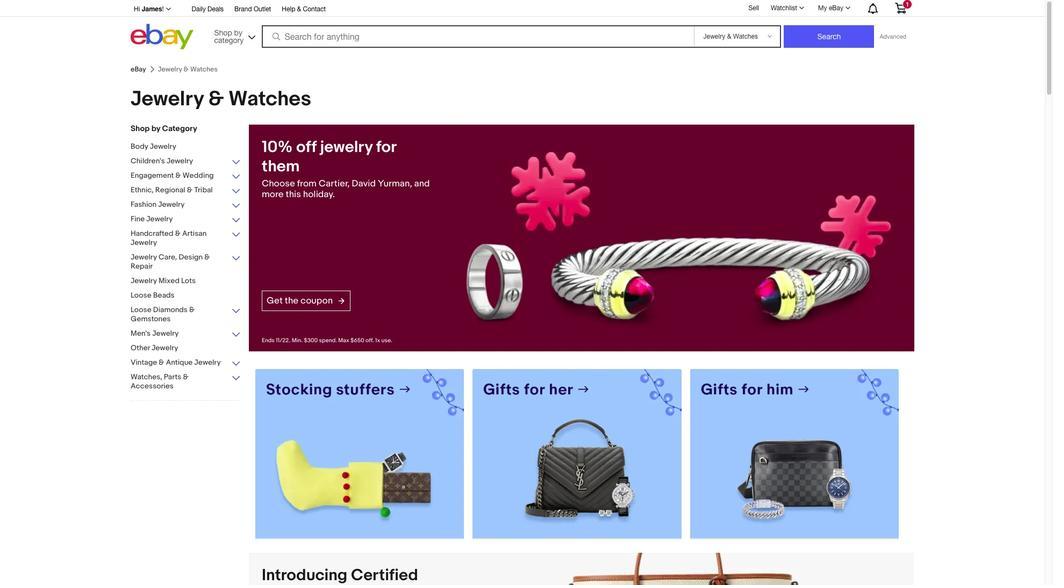 Task type: describe. For each thing, give the bounding box(es) containing it.
ebay link
[[131, 65, 146, 74]]

jewelry up repair
[[131, 238, 157, 247]]

help
[[282, 5, 295, 13]]

other
[[131, 344, 150, 353]]

contact
[[303, 5, 326, 13]]

my ebay
[[818, 4, 844, 12]]

loose beads link
[[131, 291, 241, 301]]

ends
[[262, 337, 275, 344]]

11/22.
[[276, 337, 290, 344]]

help & contact link
[[282, 4, 326, 16]]

artisan
[[182, 229, 207, 238]]

ebay inside the account navigation
[[829, 4, 844, 12]]

holiday.
[[303, 189, 335, 200]]

care,
[[159, 253, 177, 262]]

daily
[[192, 5, 206, 13]]

watchlist link
[[765, 2, 809, 15]]

10% off jewelry for them image
[[449, 125, 915, 352]]

1
[[906, 1, 909, 8]]

antique
[[166, 358, 193, 367]]

none text field stocking stuffers
[[255, 370, 464, 539]]

category
[[162, 124, 197, 134]]

lots
[[181, 276, 196, 286]]

fashion
[[131, 200, 157, 209]]

shop by category
[[131, 124, 197, 134]]

get the coupon link
[[262, 291, 351, 311]]

by for category
[[151, 124, 160, 134]]

jewelry down other jewelry link
[[194, 358, 221, 367]]

diamonds
[[153, 305, 188, 315]]

loose diamonds & gemstones button
[[131, 305, 241, 325]]

ethnic,
[[131, 186, 154, 195]]

jewelry down gemstones
[[152, 329, 179, 338]]

for
[[376, 138, 396, 157]]

advanced link
[[875, 26, 912, 47]]

introducing certified by brand image
[[449, 553, 915, 586]]

body jewelry link
[[131, 142, 241, 152]]

gifts for her image
[[473, 370, 682, 539]]

choose
[[262, 179, 295, 189]]

from
[[297, 179, 317, 189]]

handcrafted & artisan jewelry button
[[131, 229, 241, 248]]

fine jewelry button
[[131, 215, 241, 225]]

get
[[267, 296, 283, 306]]

watches
[[229, 87, 311, 112]]

off.
[[366, 337, 374, 344]]

10% off jewelry for them choose from cartier, david yurman, and more this holiday.
[[262, 138, 430, 200]]

fashion jewelry button
[[131, 200, 241, 210]]

brand outlet link
[[234, 4, 271, 16]]

parts
[[164, 373, 181, 382]]

outlet
[[254, 5, 271, 13]]

none submit inside shop by category banner
[[784, 25, 875, 48]]

tribal
[[194, 186, 213, 195]]

body jewelry children's jewelry engagement & wedding ethnic, regional & tribal fashion jewelry fine jewelry handcrafted & artisan jewelry jewelry care, design & repair jewelry mixed lots loose beads loose diamonds & gemstones men's jewelry other jewelry vintage & antique jewelry watches, parts & accessories
[[131, 142, 221, 391]]

1x
[[375, 337, 380, 344]]

jewelry
[[320, 138, 373, 157]]

them
[[262, 157, 300, 176]]

daily deals
[[192, 5, 224, 13]]

shop by category
[[214, 28, 244, 44]]

category
[[214, 36, 244, 44]]

vintage
[[131, 358, 157, 367]]

jewelry up shop by category
[[131, 87, 204, 112]]

gemstones
[[131, 315, 171, 324]]

beads
[[153, 291, 175, 300]]

10% off jewelry for them main content
[[249, 125, 915, 586]]

mixed
[[159, 276, 180, 286]]

jewelry up handcrafted
[[146, 215, 173, 224]]

& inside help & contact link
[[297, 5, 301, 13]]

deals
[[208, 5, 224, 13]]

ethnic, regional & tribal button
[[131, 186, 241, 196]]



Task type: locate. For each thing, give the bounding box(es) containing it.
engagement & wedding button
[[131, 171, 241, 181]]

vintage & antique jewelry button
[[131, 358, 241, 368]]

none text field gifts for her
[[473, 370, 682, 539]]

Search for anything text field
[[263, 26, 692, 47]]

watches,
[[131, 373, 162, 382]]

and
[[414, 179, 430, 189]]

watchlist
[[771, 4, 797, 12]]

coupon
[[301, 296, 333, 306]]

use.
[[381, 337, 392, 344]]

jewelry care, design & repair button
[[131, 253, 241, 272]]

0 horizontal spatial none text field
[[255, 370, 464, 539]]

shop inside shop by category
[[214, 28, 232, 37]]

children's jewelry button
[[131, 156, 241, 167]]

&
[[297, 5, 301, 13], [208, 87, 224, 112], [176, 171, 181, 180], [187, 186, 193, 195], [175, 229, 181, 238], [205, 253, 210, 262], [189, 305, 195, 315], [159, 358, 164, 367], [183, 373, 189, 382]]

jewelry & watches
[[131, 87, 311, 112]]

daily deals link
[[192, 4, 224, 16]]

jewelry
[[131, 87, 204, 112], [150, 142, 176, 151], [167, 156, 193, 166], [158, 200, 185, 209], [146, 215, 173, 224], [131, 238, 157, 247], [131, 253, 157, 262], [131, 276, 157, 286], [152, 329, 179, 338], [152, 344, 178, 353], [194, 358, 221, 367]]

none text field inside 10% off jewelry for them main content
[[690, 370, 899, 539]]

off
[[296, 138, 317, 157]]

fine
[[131, 215, 145, 224]]

the
[[285, 296, 299, 306]]

jewelry left care,
[[131, 253, 157, 262]]

sell link
[[744, 4, 764, 12]]

ends 11/22. min. $300 spend. max $650 off. 1x use.
[[262, 337, 392, 344]]

jewelry down shop by category
[[150, 142, 176, 151]]

1 horizontal spatial by
[[234, 28, 242, 37]]

get the coupon
[[267, 296, 333, 306]]

0 vertical spatial loose
[[131, 291, 151, 300]]

0 vertical spatial by
[[234, 28, 242, 37]]

gifts for him image
[[690, 370, 899, 539]]

10%
[[262, 138, 293, 157]]

engagement
[[131, 171, 174, 180]]

$300
[[304, 337, 318, 344]]

yurman,
[[378, 179, 412, 189]]

handcrafted
[[131, 229, 173, 238]]

2 none text field from the left
[[473, 370, 682, 539]]

help & contact
[[282, 5, 326, 13]]

1 vertical spatial shop
[[131, 124, 150, 134]]

by for category
[[234, 28, 242, 37]]

0 horizontal spatial shop
[[131, 124, 150, 134]]

0 vertical spatial shop
[[214, 28, 232, 37]]

shop for shop by category
[[214, 28, 232, 37]]

shop up body
[[131, 124, 150, 134]]

by down brand
[[234, 28, 242, 37]]

0 vertical spatial ebay
[[829, 4, 844, 12]]

brand
[[234, 5, 252, 13]]

david
[[352, 179, 376, 189]]

0 horizontal spatial ebay
[[131, 65, 146, 74]]

1 none text field from the left
[[255, 370, 464, 539]]

accessories
[[131, 382, 174, 391]]

regional
[[155, 186, 185, 195]]

min.
[[292, 337, 303, 344]]

cartier,
[[319, 179, 350, 189]]

1 horizontal spatial none text field
[[473, 370, 682, 539]]

stocking stuffers image
[[255, 370, 464, 539]]

my ebay link
[[813, 2, 855, 15]]

my
[[818, 4, 827, 12]]

shop for shop by category
[[131, 124, 150, 134]]

sell
[[749, 4, 759, 12]]

None text field
[[690, 370, 899, 539]]

1 loose from the top
[[131, 291, 151, 300]]

by inside shop by category
[[234, 28, 242, 37]]

design
[[179, 253, 203, 262]]

max
[[338, 337, 349, 344]]

james
[[142, 5, 162, 13]]

men's
[[131, 329, 151, 338]]

shop by category button
[[209, 24, 258, 47]]

spend.
[[319, 337, 337, 344]]

shop
[[214, 28, 232, 37], [131, 124, 150, 134]]

jewelry up antique
[[152, 344, 178, 353]]

1 horizontal spatial shop
[[214, 28, 232, 37]]

by left category
[[151, 124, 160, 134]]

jewelry mixed lots link
[[131, 276, 241, 287]]

None text field
[[255, 370, 464, 539], [473, 370, 682, 539]]

jewelry down regional
[[158, 200, 185, 209]]

1 horizontal spatial ebay
[[829, 4, 844, 12]]

men's jewelry button
[[131, 329, 241, 339]]

1 vertical spatial by
[[151, 124, 160, 134]]

$650
[[351, 337, 364, 344]]

other jewelry link
[[131, 344, 241, 354]]

repair
[[131, 262, 153, 271]]

loose left beads
[[131, 291, 151, 300]]

this
[[286, 189, 301, 200]]

0 horizontal spatial by
[[151, 124, 160, 134]]

brand outlet
[[234, 5, 271, 13]]

1 vertical spatial loose
[[131, 305, 151, 315]]

by
[[234, 28, 242, 37], [151, 124, 160, 134]]

jewelry down body jewelry link
[[167, 156, 193, 166]]

1 vertical spatial ebay
[[131, 65, 146, 74]]

hi
[[134, 5, 140, 13]]

body
[[131, 142, 148, 151]]

1 link
[[889, 0, 913, 16]]

advanced
[[880, 33, 907, 40]]

!
[[162, 5, 164, 13]]

None submit
[[784, 25, 875, 48]]

shop down the deals at the top of the page
[[214, 28, 232, 37]]

loose up men's
[[131, 305, 151, 315]]

account navigation
[[128, 0, 915, 17]]

ebay
[[829, 4, 844, 12], [131, 65, 146, 74]]

hi james !
[[134, 5, 164, 13]]

watches, parts & accessories button
[[131, 373, 241, 392]]

wedding
[[183, 171, 214, 180]]

jewelry down repair
[[131, 276, 157, 286]]

shop by category banner
[[128, 0, 915, 52]]

2 loose from the top
[[131, 305, 151, 315]]

more
[[262, 189, 284, 200]]



Task type: vqa. For each thing, say whether or not it's contained in the screenshot.
tatsuro yamashita joy moon records moon-63001~3 japan sealed vinyl lp
no



